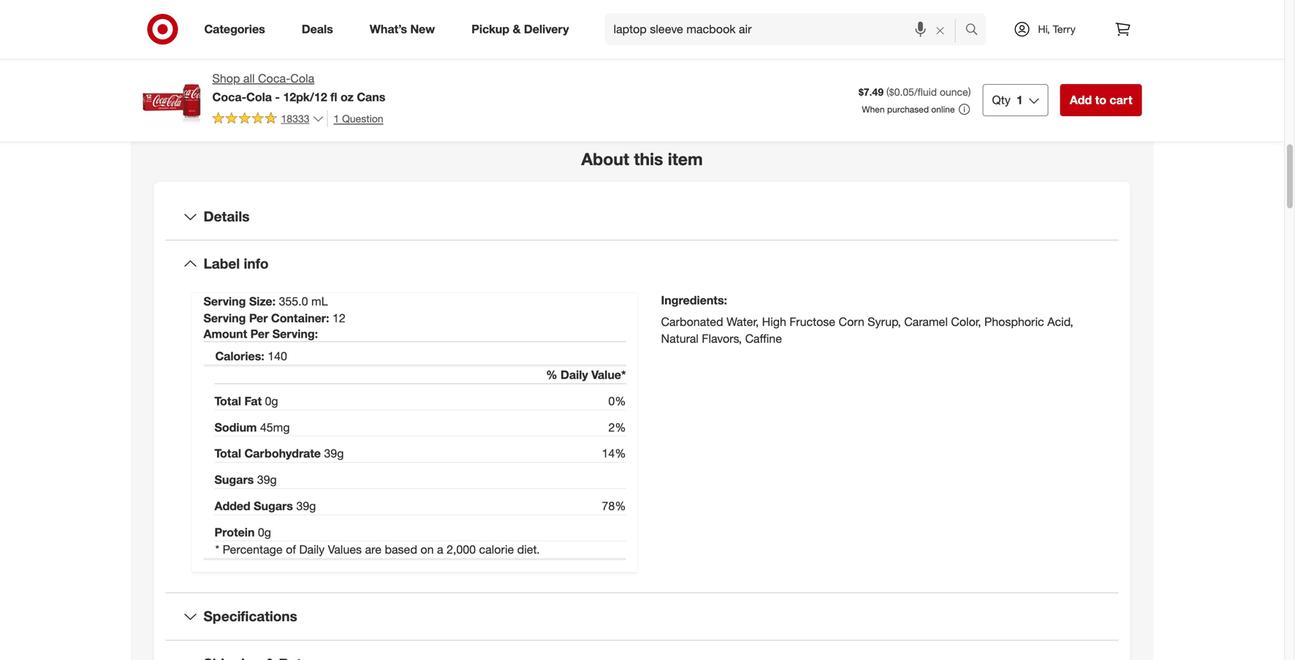 Task type: describe. For each thing, give the bounding box(es) containing it.
natural
[[661, 331, 699, 346]]

0 vertical spatial sugars
[[215, 473, 254, 487]]

2%
[[608, 420, 626, 434]]

shop
[[212, 71, 240, 86]]

what's new link
[[357, 13, 453, 45]]

to
[[1095, 93, 1106, 107]]

ml
[[311, 294, 328, 309]]

g for carbohydrate
[[337, 446, 344, 461]]

45
[[260, 420, 273, 434]]

added sugars 39 g
[[215, 499, 316, 513]]

pickup
[[472, 22, 509, 36]]

total carbohydrate 39 g
[[215, 446, 344, 461]]

&
[[513, 22, 521, 36]]

amount per serving :
[[204, 327, 318, 341]]

flavors,
[[702, 331, 742, 346]]

label
[[204, 255, 240, 272]]

show
[[333, 90, 362, 105]]

images
[[396, 90, 434, 105]]

label info
[[204, 255, 269, 272]]

oz
[[341, 90, 354, 104]]

coca-cola - 12pk/12 fl oz cans, 6 of 16 image
[[389, 0, 625, 70]]

qty
[[992, 93, 1011, 107]]

calorie
[[479, 542, 514, 557]]

image of coca-cola - 12pk/12 fl oz cans image
[[142, 70, 201, 129]]

are
[[365, 542, 382, 557]]

355.0
[[279, 294, 308, 309]]

hi,
[[1038, 23, 1050, 35]]

a
[[437, 542, 443, 557]]

show more images button
[[324, 82, 443, 114]]

qty 1
[[992, 93, 1023, 107]]

g for sugars
[[309, 499, 316, 513]]

water,
[[727, 315, 759, 329]]

specifications
[[204, 608, 297, 625]]

add to cart
[[1070, 93, 1133, 107]]

ounce
[[940, 86, 968, 98]]

when purchased online
[[862, 104, 955, 115]]

39 for carbohydrate
[[324, 446, 337, 461]]

details button
[[166, 193, 1119, 240]]

what's new
[[370, 22, 435, 36]]

total fat 0 g
[[215, 394, 278, 408]]

acid,
[[1047, 315, 1073, 329]]

specifications button
[[166, 593, 1119, 640]]

sodium
[[215, 420, 257, 434]]

phosphoric
[[984, 315, 1044, 329]]

sodium 45 mg
[[215, 420, 290, 434]]

delivery
[[524, 22, 569, 36]]

protein 0 g
[[215, 525, 271, 539]]

value*
[[591, 368, 626, 382]]

values
[[328, 542, 362, 557]]

* percentage of daily values are based on a 2,000 calorie diet.
[[215, 542, 540, 557]]

based
[[385, 542, 417, 557]]

78%
[[602, 499, 626, 513]]

g up the percentage
[[264, 525, 271, 539]]

% daily value*
[[546, 368, 626, 382]]

18333 link
[[212, 110, 324, 128]]

online
[[931, 104, 955, 115]]

$7.49
[[859, 86, 884, 98]]

/fluid
[[914, 86, 937, 98]]

2 vertical spatial serving
[[272, 327, 315, 341]]

caramel
[[904, 315, 948, 329]]

total for total fat
[[215, 394, 241, 408]]

of
[[286, 542, 296, 557]]

add to cart button
[[1060, 84, 1142, 116]]



Task type: vqa. For each thing, say whether or not it's contained in the screenshot.


Task type: locate. For each thing, give the bounding box(es) containing it.
shop all coca-cola coca-cola - 12pk/12 fl oz cans
[[212, 71, 385, 104]]

what's
[[370, 22, 407, 36]]

$0.05
[[889, 86, 914, 98]]

0 vertical spatial 0
[[265, 394, 271, 408]]

39 right 'carbohydrate'
[[324, 446, 337, 461]]

-
[[275, 90, 280, 104]]

g right 'carbohydrate'
[[337, 446, 344, 461]]

2 horizontal spatial 39
[[324, 446, 337, 461]]

coca- down shop
[[212, 90, 246, 104]]

1 horizontal spatial coca-
[[258, 71, 290, 86]]

0 vertical spatial daily
[[561, 368, 588, 382]]

coca-cola - 12pk/12 fl oz cans, 5 of 16 image
[[142, 0, 378, 70]]

hi, terry
[[1038, 23, 1076, 35]]

amount
[[204, 327, 247, 341]]

140
[[268, 349, 287, 363]]

1 vertical spatial 0
[[258, 525, 264, 539]]

%
[[546, 368, 557, 382]]

show more images
[[333, 90, 434, 105]]

1 question
[[334, 112, 383, 125]]

39
[[324, 446, 337, 461], [257, 473, 270, 487], [296, 499, 309, 513]]

$7.49 ( $0.05 /fluid ounce )
[[859, 86, 971, 98]]

ingredients: carbonated water, high fructose corn syrup, caramel color, phosphoric acid, natural flavors, caffine
[[661, 293, 1073, 346]]

0 horizontal spatial 0
[[258, 525, 264, 539]]

image gallery element
[[142, 0, 625, 114]]

fat
[[244, 394, 262, 408]]

total for total carbohydrate
[[215, 446, 241, 461]]

diet.
[[517, 542, 540, 557]]

search
[[959, 23, 994, 38]]

0 vertical spatial coca-
[[258, 71, 290, 86]]

sponsored
[[1099, 87, 1142, 98]]

g down the 'total carbohydrate 39 g'
[[270, 473, 277, 487]]

sugars down sugars 39 g
[[254, 499, 293, 513]]

1 vertical spatial daily
[[299, 542, 325, 557]]

1 vertical spatial 39
[[257, 473, 270, 487]]

What can we help you find? suggestions appear below search field
[[605, 13, 969, 45]]

g right fat at bottom left
[[271, 394, 278, 408]]

1 question link
[[327, 110, 383, 127]]

0 right fat at bottom left
[[265, 394, 271, 408]]

0 horizontal spatial coca-
[[212, 90, 246, 104]]

deals
[[302, 22, 333, 36]]

1 right qty
[[1017, 93, 1023, 107]]

1 vertical spatial cola
[[246, 90, 272, 104]]

1 horizontal spatial daily
[[561, 368, 588, 382]]

g
[[271, 394, 278, 408], [337, 446, 344, 461], [270, 473, 277, 487], [309, 499, 316, 513], [264, 525, 271, 539]]

terry
[[1053, 23, 1076, 35]]

0 vertical spatial serving
[[204, 294, 246, 309]]

about
[[581, 149, 629, 169]]

coca- up "-"
[[258, 71, 290, 86]]

0 up the percentage
[[258, 525, 264, 539]]

high
[[762, 315, 786, 329]]

all
[[243, 71, 255, 86]]

caffine
[[745, 331, 782, 346]]

1 vertical spatial per
[[250, 327, 269, 341]]

daily right 'of'
[[299, 542, 325, 557]]

calories: 140
[[215, 349, 287, 363]]

pickup & delivery link
[[459, 13, 587, 45]]

added
[[215, 499, 250, 513]]

12
[[332, 311, 345, 325]]

0%
[[608, 394, 626, 408]]

1 vertical spatial serving
[[204, 311, 246, 325]]

cans
[[357, 90, 385, 104]]

more
[[366, 90, 393, 105]]

deals link
[[289, 13, 351, 45]]

cart
[[1110, 93, 1133, 107]]

1 vertical spatial 1
[[334, 112, 339, 125]]

carbohydrate
[[244, 446, 321, 461]]

39 for sugars
[[296, 499, 309, 513]]

label info button
[[166, 241, 1119, 287]]

question
[[342, 112, 383, 125]]

0 horizontal spatial 39
[[257, 473, 270, 487]]

info
[[244, 255, 269, 272]]

categories link
[[192, 13, 283, 45]]

1 horizontal spatial 0
[[265, 394, 271, 408]]

color,
[[951, 315, 981, 329]]

serving
[[204, 294, 246, 309], [204, 311, 246, 325], [272, 327, 315, 341]]

per inside serving size: 355.0 ml serving per container: 12
[[249, 311, 268, 325]]

cola left "-"
[[246, 90, 272, 104]]

0 vertical spatial cola
[[290, 71, 314, 86]]

search button
[[959, 13, 994, 48]]

per up amount per serving :
[[249, 311, 268, 325]]

1 vertical spatial coca-
[[212, 90, 246, 104]]

0
[[265, 394, 271, 408], [258, 525, 264, 539]]

syrup,
[[868, 315, 901, 329]]

1 down fl
[[334, 112, 339, 125]]

protein
[[215, 525, 255, 539]]

0 vertical spatial 39
[[324, 446, 337, 461]]

g for fat
[[271, 394, 278, 408]]

39 up "added sugars 39 g"
[[257, 473, 270, 487]]

0 vertical spatial 1
[[1017, 93, 1023, 107]]

18333
[[281, 112, 309, 125]]

item
[[668, 149, 703, 169]]

)
[[968, 86, 971, 98]]

12pk/12
[[283, 90, 327, 104]]

2,000
[[447, 542, 476, 557]]

calories:
[[215, 349, 264, 363]]

details
[[204, 208, 250, 225]]

39 down 'carbohydrate'
[[296, 499, 309, 513]]

total down sodium
[[215, 446, 241, 461]]

1 total from the top
[[215, 394, 241, 408]]

daily right '%'
[[561, 368, 588, 382]]

cola
[[290, 71, 314, 86], [246, 90, 272, 104]]

cola up 12pk/12
[[290, 71, 314, 86]]

0 vertical spatial total
[[215, 394, 241, 408]]

*
[[215, 542, 219, 557]]

serving size: 355.0 ml serving per container: 12
[[204, 294, 345, 325]]

sugars 39 g
[[215, 473, 277, 487]]

fl
[[330, 90, 337, 104]]

:
[[315, 327, 318, 341]]

new
[[410, 22, 435, 36]]

percentage
[[223, 542, 283, 557]]

g down 'carbohydrate'
[[309, 499, 316, 513]]

0 horizontal spatial 1
[[334, 112, 339, 125]]

this
[[634, 149, 663, 169]]

ingredients:
[[661, 293, 727, 307]]

mg
[[273, 420, 290, 434]]

1 vertical spatial total
[[215, 446, 241, 461]]

(
[[887, 86, 889, 98]]

0 horizontal spatial cola
[[246, 90, 272, 104]]

add
[[1070, 93, 1092, 107]]

per up calories: 140
[[250, 327, 269, 341]]

advertisement region
[[660, 30, 1142, 86]]

1 vertical spatial sugars
[[254, 499, 293, 513]]

1 horizontal spatial 39
[[296, 499, 309, 513]]

container:
[[271, 311, 329, 325]]

1 horizontal spatial 1
[[1017, 93, 1023, 107]]

2 vertical spatial 39
[[296, 499, 309, 513]]

corn
[[839, 315, 864, 329]]

when
[[862, 104, 885, 115]]

total left fat at bottom left
[[215, 394, 241, 408]]

sugars up added
[[215, 473, 254, 487]]

about this item
[[581, 149, 703, 169]]

14%
[[602, 446, 626, 461]]

0 horizontal spatial daily
[[299, 542, 325, 557]]

1 horizontal spatial cola
[[290, 71, 314, 86]]

0 vertical spatial per
[[249, 311, 268, 325]]

on
[[421, 542, 434, 557]]

2 total from the top
[[215, 446, 241, 461]]

categories
[[204, 22, 265, 36]]

purchased
[[887, 104, 929, 115]]



